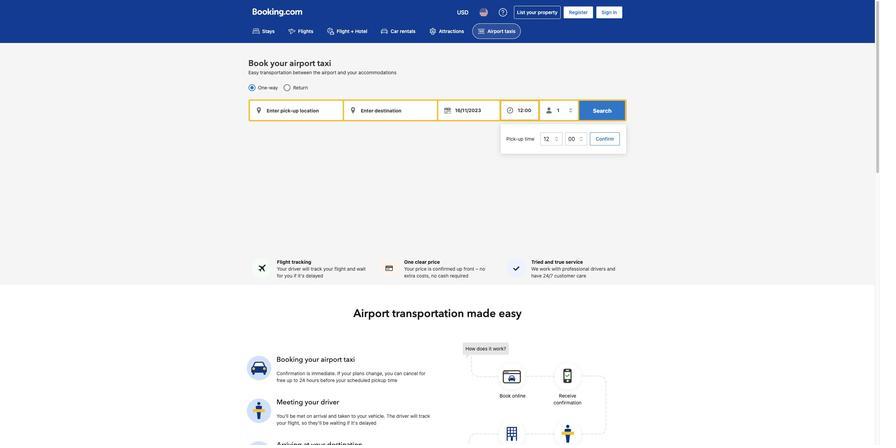Task type: describe. For each thing, give the bounding box(es) containing it.
0 vertical spatial no
[[480, 266, 486, 272]]

and up work
[[545, 259, 554, 265]]

car rentals
[[391, 28, 416, 34]]

up inside confirmation is immediate. if your plans change, you can cancel for free up to 24 hours before your scheduled pickup time
[[287, 378, 293, 383]]

confirm
[[596, 136, 615, 142]]

confirmation
[[277, 371, 306, 376]]

time inside confirmation is immediate. if your plans change, you can cancel for free up to 24 hours before your scheduled pickup time
[[388, 378, 398, 383]]

cancel
[[404, 371, 418, 376]]

car rentals link
[[376, 23, 421, 39]]

clear
[[415, 259, 427, 265]]

24/7
[[544, 273, 554, 279]]

easy
[[249, 70, 259, 75]]

flight,
[[288, 420, 301, 426]]

your right list
[[527, 9, 537, 15]]

easy
[[499, 306, 522, 321]]

Enter destination text field
[[344, 101, 437, 120]]

met
[[297, 413, 306, 419]]

to inside the you'll be met on arrival and taken to your vehicle. the driver will track your flight, so they'll be waiting if it's delayed
[[352, 413, 356, 419]]

online
[[513, 393, 526, 399]]

book online
[[500, 393, 526, 399]]

list
[[517, 9, 526, 15]]

free
[[277, 378, 286, 383]]

delayed inside the you'll be met on arrival and taken to your vehicle. the driver will track your flight, so they'll be waiting if it's delayed
[[359, 420, 377, 426]]

before
[[321, 378, 335, 383]]

can
[[395, 371, 403, 376]]

0 vertical spatial up
[[518, 136, 524, 142]]

front
[[464, 266, 475, 272]]

register
[[569, 9, 588, 15]]

1 vertical spatial airport
[[322, 70, 337, 75]]

flights link
[[283, 23, 319, 39]]

Enter pick-up location text field
[[250, 101, 343, 120]]

list your property
[[517, 9, 558, 15]]

will inside the you'll be met on arrival and taken to your vehicle. the driver will track your flight, so they'll be waiting if it's delayed
[[411, 413, 418, 419]]

taken
[[338, 413, 350, 419]]

1 horizontal spatial driver
[[321, 398, 339, 407]]

does
[[477, 346, 488, 352]]

receive
[[559, 393, 577, 399]]

it's inside flight tracking your driver will track your flight and wait for you if it's delayed
[[298, 273, 305, 279]]

wait
[[357, 266, 366, 272]]

for for confirmation is immediate. if your plans change, you can cancel for free up to 24 hours before your scheduled pickup time
[[420, 371, 426, 376]]

how
[[466, 346, 476, 352]]

booking.com online hotel reservations image
[[253, 8, 302, 17]]

the
[[387, 413, 395, 419]]

flight tracking your driver will track your flight and wait for you if it's delayed
[[277, 259, 366, 279]]

booking your airport taxi
[[277, 355, 355, 364]]

usd
[[458, 9, 469, 15]]

flights
[[298, 28, 314, 34]]

it's inside the you'll be met on arrival and taken to your vehicle. the driver will track your flight, so they'll be waiting if it's delayed
[[351, 420, 358, 426]]

on
[[307, 413, 312, 419]]

confirmation is immediate. if your plans change, you can cancel for free up to 24 hours before your scheduled pickup time
[[277, 371, 426, 383]]

1 horizontal spatial transportation
[[392, 306, 465, 321]]

12:00
[[518, 107, 532, 113]]

will inside flight tracking your driver will track your flight and wait for you if it's delayed
[[303, 266, 310, 272]]

if inside the you'll be met on arrival and taken to your vehicle. the driver will track your flight, so they'll be waiting if it's delayed
[[347, 420, 350, 426]]

meeting your driver
[[277, 398, 339, 407]]

if inside flight tracking your driver will track your flight and wait for you if it's delayed
[[294, 273, 297, 279]]

professional
[[563, 266, 590, 272]]

if
[[338, 371, 341, 376]]

–
[[476, 266, 479, 272]]

0 vertical spatial time
[[525, 136, 535, 142]]

you'll
[[277, 413, 289, 419]]

16/11/2023
[[455, 107, 482, 113]]

arrival
[[314, 413, 327, 419]]

airport for booking
[[321, 355, 342, 364]]

return
[[293, 85, 308, 91]]

1 horizontal spatial price
[[428, 259, 440, 265]]

hotel
[[355, 28, 368, 34]]

car
[[391, 28, 399, 34]]

flight + hotel link
[[322, 23, 373, 39]]

waiting
[[330, 420, 346, 426]]

service
[[566, 259, 584, 265]]

how does it work?
[[466, 346, 507, 352]]

drivers
[[591, 266, 606, 272]]

and inside the you'll be met on arrival and taken to your vehicle. the driver will track your flight, so they'll be waiting if it's delayed
[[329, 413, 337, 419]]

book for online
[[500, 393, 511, 399]]

booking
[[277, 355, 303, 364]]

work?
[[493, 346, 507, 352]]

attractions link
[[424, 23, 470, 39]]

your left vehicle.
[[357, 413, 367, 419]]

book your airport taxi easy transportation between the airport and your accommodations
[[249, 58, 397, 75]]

one-way
[[258, 85, 278, 91]]

pick-
[[507, 136, 518, 142]]

care
[[577, 273, 587, 279]]

true
[[555, 259, 565, 265]]

airport for airport transportation made easy
[[354, 306, 390, 321]]

search button
[[580, 101, 626, 120]]

16/11/2023 button
[[439, 101, 500, 120]]

book for your
[[249, 58, 269, 69]]

search
[[594, 108, 612, 114]]

you inside flight tracking your driver will track your flight and wait for you if it's delayed
[[285, 273, 293, 279]]

register link
[[564, 6, 594, 19]]

1 vertical spatial be
[[323, 420, 329, 426]]

costs,
[[417, 273, 430, 279]]

vehicle.
[[369, 413, 386, 419]]

scheduled
[[347, 378, 370, 383]]

property
[[538, 9, 558, 15]]

usd button
[[453, 4, 473, 21]]

confirmed
[[433, 266, 456, 272]]

work
[[540, 266, 551, 272]]

track inside the you'll be met on arrival and taken to your vehicle. the driver will track your flight, so they'll be waiting if it's delayed
[[419, 413, 430, 419]]

in
[[613, 9, 617, 15]]

+
[[351, 28, 354, 34]]

your inside flight tracking your driver will track your flight and wait for you if it's delayed
[[324, 266, 333, 272]]

airport taxis link
[[473, 23, 521, 39]]

flight for flight + hotel
[[337, 28, 350, 34]]



Task type: locate. For each thing, give the bounding box(es) containing it.
1 vertical spatial track
[[419, 413, 430, 419]]

your down you'll
[[277, 420, 287, 426]]

your left accommodations on the top left of page
[[348, 70, 357, 75]]

1 horizontal spatial you
[[385, 371, 393, 376]]

airport right the
[[322, 70, 337, 75]]

0 vertical spatial to
[[294, 378, 298, 383]]

your up way
[[271, 58, 288, 69]]

time
[[525, 136, 535, 142], [388, 378, 398, 383]]

0 vertical spatial airport
[[488, 28, 504, 34]]

plans
[[353, 371, 365, 376]]

1 vertical spatial time
[[388, 378, 398, 383]]

track inside flight tracking your driver will track your flight and wait for you if it's delayed
[[311, 266, 322, 272]]

be
[[290, 413, 296, 419], [323, 420, 329, 426]]

taxi for booking
[[344, 355, 355, 364]]

price up confirmed
[[428, 259, 440, 265]]

0 vertical spatial transportation
[[260, 70, 292, 75]]

time down 'can'
[[388, 378, 398, 383]]

transportation inside book your airport taxi easy transportation between the airport and your accommodations
[[260, 70, 292, 75]]

1 horizontal spatial will
[[411, 413, 418, 419]]

tracking
[[292, 259, 312, 265]]

to right taken
[[352, 413, 356, 419]]

stays
[[262, 28, 275, 34]]

1 vertical spatial taxi
[[344, 355, 355, 364]]

book
[[249, 58, 269, 69], [500, 393, 511, 399]]

have
[[532, 273, 542, 279]]

flight
[[335, 266, 346, 272]]

0 horizontal spatial flight
[[277, 259, 291, 265]]

2 horizontal spatial up
[[518, 136, 524, 142]]

track right the
[[419, 413, 430, 419]]

flight left "+"
[[337, 28, 350, 34]]

accommodations
[[359, 70, 397, 75]]

to left 24
[[294, 378, 298, 383]]

confirm button
[[591, 133, 621, 146]]

track
[[311, 266, 322, 272], [419, 413, 430, 419]]

1 horizontal spatial is
[[428, 266, 432, 272]]

flight for flight tracking your driver will track your flight and wait for you if it's delayed
[[277, 259, 291, 265]]

is inside one clear price your price is confirmed up front – no extra costs, no cash required
[[428, 266, 432, 272]]

driver right the
[[397, 413, 409, 419]]

flight inside flight tracking your driver will track your flight and wait for you if it's delayed
[[277, 259, 291, 265]]

to inside confirmation is immediate. if your plans change, you can cancel for free up to 24 hours before your scheduled pickup time
[[294, 378, 298, 383]]

one clear price your price is confirmed up front – no extra costs, no cash required
[[404, 259, 486, 279]]

your up on
[[305, 398, 319, 407]]

hours
[[307, 378, 319, 383]]

way
[[270, 85, 278, 91]]

0 vertical spatial you
[[285, 273, 293, 279]]

made
[[467, 306, 496, 321]]

0 vertical spatial it's
[[298, 273, 305, 279]]

0 vertical spatial price
[[428, 259, 440, 265]]

will down tracking
[[303, 266, 310, 272]]

will right the
[[411, 413, 418, 419]]

delayed down tracking
[[306, 273, 323, 279]]

will
[[303, 266, 310, 272], [411, 413, 418, 419]]

and inside flight tracking your driver will track your flight and wait for you if it's delayed
[[347, 266, 356, 272]]

0 vertical spatial airport
[[290, 58, 315, 69]]

1 horizontal spatial to
[[352, 413, 356, 419]]

booking airport taxi image
[[463, 343, 608, 445], [247, 356, 271, 380], [247, 399, 271, 423], [247, 441, 271, 445]]

and right drivers
[[608, 266, 616, 272]]

0 vertical spatial delayed
[[306, 273, 323, 279]]

0 horizontal spatial airport
[[354, 306, 390, 321]]

your down if
[[336, 378, 346, 383]]

taxis
[[505, 28, 516, 34]]

2 horizontal spatial driver
[[397, 413, 409, 419]]

required
[[450, 273, 469, 279]]

0 horizontal spatial track
[[311, 266, 322, 272]]

1 vertical spatial will
[[411, 413, 418, 419]]

1 vertical spatial no
[[432, 273, 437, 279]]

1 horizontal spatial time
[[525, 136, 535, 142]]

your left the flight
[[324, 266, 333, 272]]

your right if
[[342, 371, 352, 376]]

0 vertical spatial will
[[303, 266, 310, 272]]

0 horizontal spatial time
[[388, 378, 398, 383]]

0 horizontal spatial it's
[[298, 273, 305, 279]]

0 horizontal spatial is
[[307, 371, 310, 376]]

you left 'can'
[[385, 371, 393, 376]]

driver up arrival
[[321, 398, 339, 407]]

if down tracking
[[294, 273, 297, 279]]

0 horizontal spatial no
[[432, 273, 437, 279]]

driver inside the you'll be met on arrival and taken to your vehicle. the driver will track your flight, so they'll be waiting if it's delayed
[[397, 413, 409, 419]]

track down tracking
[[311, 266, 322, 272]]

0 horizontal spatial delayed
[[306, 273, 323, 279]]

0 horizontal spatial book
[[249, 58, 269, 69]]

driver inside flight tracking your driver will track your flight and wait for you if it's delayed
[[289, 266, 301, 272]]

0 vertical spatial driver
[[289, 266, 301, 272]]

2 vertical spatial driver
[[397, 413, 409, 419]]

receive confirmation
[[554, 393, 582, 406]]

airport for book
[[290, 58, 315, 69]]

for inside confirmation is immediate. if your plans change, you can cancel for free up to 24 hours before your scheduled pickup time
[[420, 371, 426, 376]]

your
[[277, 266, 287, 272], [404, 266, 415, 272]]

customer
[[555, 273, 576, 279]]

0 vertical spatial for
[[277, 273, 283, 279]]

1 vertical spatial for
[[420, 371, 426, 376]]

no left cash
[[432, 273, 437, 279]]

up
[[518, 136, 524, 142], [457, 266, 463, 272], [287, 378, 293, 383]]

taxi up plans
[[344, 355, 355, 364]]

it's right waiting
[[351, 420, 358, 426]]

1 vertical spatial up
[[457, 266, 463, 272]]

is
[[428, 266, 432, 272], [307, 371, 310, 376]]

is inside confirmation is immediate. if your plans change, you can cancel for free up to 24 hours before your scheduled pickup time
[[307, 371, 310, 376]]

up up required on the right bottom of the page
[[457, 266, 463, 272]]

1 horizontal spatial no
[[480, 266, 486, 272]]

up down confirmation at the left
[[287, 378, 293, 383]]

pickup
[[372, 378, 387, 383]]

no right –
[[480, 266, 486, 272]]

tried and true service we work with professional drivers and have 24/7 customer care
[[532, 259, 616, 279]]

change,
[[366, 371, 384, 376]]

immediate.
[[312, 371, 336, 376]]

1 vertical spatial price
[[416, 266, 427, 272]]

0 horizontal spatial price
[[416, 266, 427, 272]]

and
[[338, 70, 346, 75], [545, 259, 554, 265], [347, 266, 356, 272], [608, 266, 616, 272], [329, 413, 337, 419]]

sign in
[[602, 9, 617, 15]]

1 vertical spatial airport
[[354, 306, 390, 321]]

1 vertical spatial it's
[[351, 420, 358, 426]]

up down 12:00 button
[[518, 136, 524, 142]]

2 vertical spatial airport
[[321, 355, 342, 364]]

your inside one clear price your price is confirmed up front – no extra costs, no cash required
[[404, 266, 415, 272]]

your up immediate.
[[305, 355, 319, 364]]

1 vertical spatial is
[[307, 371, 310, 376]]

if down taken
[[347, 420, 350, 426]]

0 vertical spatial flight
[[337, 28, 350, 34]]

2 your from the left
[[404, 266, 415, 272]]

1 horizontal spatial for
[[420, 371, 426, 376]]

list your property link
[[514, 6, 561, 19]]

1 horizontal spatial book
[[500, 393, 511, 399]]

and right the
[[338, 70, 346, 75]]

meeting
[[277, 398, 303, 407]]

be up flight,
[[290, 413, 296, 419]]

for inside flight tracking your driver will track your flight and wait for you if it's delayed
[[277, 273, 283, 279]]

0 vertical spatial taxi
[[318, 58, 332, 69]]

1 vertical spatial to
[[352, 413, 356, 419]]

0 vertical spatial book
[[249, 58, 269, 69]]

1 horizontal spatial airport
[[488, 28, 504, 34]]

0 vertical spatial if
[[294, 273, 297, 279]]

taxi inside book your airport taxi easy transportation between the airport and your accommodations
[[318, 58, 332, 69]]

1 horizontal spatial be
[[323, 420, 329, 426]]

taxi for book
[[318, 58, 332, 69]]

0 horizontal spatial to
[[294, 378, 298, 383]]

book up easy
[[249, 58, 269, 69]]

0 horizontal spatial if
[[294, 273, 297, 279]]

and left wait
[[347, 266, 356, 272]]

1 vertical spatial driver
[[321, 398, 339, 407]]

1 horizontal spatial up
[[457, 266, 463, 272]]

delayed inside flight tracking your driver will track your flight and wait for you if it's delayed
[[306, 273, 323, 279]]

1 vertical spatial flight
[[277, 259, 291, 265]]

book left online
[[500, 393, 511, 399]]

12:00 button
[[501, 101, 539, 120]]

1 horizontal spatial taxi
[[344, 355, 355, 364]]

you down tracking
[[285, 273, 293, 279]]

up inside one clear price your price is confirmed up front – no extra costs, no cash required
[[457, 266, 463, 272]]

transportation
[[260, 70, 292, 75], [392, 306, 465, 321]]

sign in link
[[597, 6, 623, 19]]

1 horizontal spatial track
[[419, 413, 430, 419]]

airport up if
[[321, 355, 342, 364]]

0 horizontal spatial be
[[290, 413, 296, 419]]

0 horizontal spatial driver
[[289, 266, 301, 272]]

1 horizontal spatial your
[[404, 266, 415, 272]]

they'll
[[309, 420, 322, 426]]

1 vertical spatial you
[[385, 371, 393, 376]]

is up hours
[[307, 371, 310, 376]]

taxi
[[318, 58, 332, 69], [344, 355, 355, 364]]

confirmation
[[554, 400, 582, 406]]

price down "clear"
[[416, 266, 427, 272]]

airport
[[290, 58, 315, 69], [322, 70, 337, 75], [321, 355, 342, 364]]

taxi up the
[[318, 58, 332, 69]]

flight left tracking
[[277, 259, 291, 265]]

airport
[[488, 28, 504, 34], [354, 306, 390, 321]]

0 vertical spatial track
[[311, 266, 322, 272]]

0 horizontal spatial transportation
[[260, 70, 292, 75]]

1 vertical spatial if
[[347, 420, 350, 426]]

0 horizontal spatial will
[[303, 266, 310, 272]]

0 horizontal spatial for
[[277, 273, 283, 279]]

0 horizontal spatial you
[[285, 273, 293, 279]]

driver down tracking
[[289, 266, 301, 272]]

sign
[[602, 9, 612, 15]]

1 vertical spatial transportation
[[392, 306, 465, 321]]

time right pick-
[[525, 136, 535, 142]]

rentals
[[400, 28, 416, 34]]

with
[[552, 266, 562, 272]]

0 vertical spatial is
[[428, 266, 432, 272]]

it's down tracking
[[298, 273, 305, 279]]

airport taxis
[[488, 28, 516, 34]]

2 vertical spatial up
[[287, 378, 293, 383]]

pick-up time
[[507, 136, 535, 142]]

airport for airport taxis
[[488, 28, 504, 34]]

delayed down vehicle.
[[359, 420, 377, 426]]

tried
[[532, 259, 544, 265]]

the
[[313, 70, 321, 75]]

for for flight tracking your driver will track your flight and wait for you if it's delayed
[[277, 273, 283, 279]]

you'll be met on arrival and taken to your vehicle. the driver will track your flight, so they'll be waiting if it's delayed
[[277, 413, 430, 426]]

book inside book your airport taxi easy transportation between the airport and your accommodations
[[249, 58, 269, 69]]

and up waiting
[[329, 413, 337, 419]]

your inside flight tracking your driver will track your flight and wait for you if it's delayed
[[277, 266, 287, 272]]

airport up between
[[290, 58, 315, 69]]

one-
[[258, 85, 270, 91]]

0 horizontal spatial your
[[277, 266, 287, 272]]

airport transportation made easy
[[354, 306, 522, 321]]

extra
[[404, 273, 416, 279]]

1 horizontal spatial delayed
[[359, 420, 377, 426]]

0 horizontal spatial up
[[287, 378, 293, 383]]

0 horizontal spatial taxi
[[318, 58, 332, 69]]

1 your from the left
[[277, 266, 287, 272]]

1 vertical spatial delayed
[[359, 420, 377, 426]]

1 horizontal spatial flight
[[337, 28, 350, 34]]

1 horizontal spatial if
[[347, 420, 350, 426]]

and inside book your airport taxi easy transportation between the airport and your accommodations
[[338, 70, 346, 75]]

no
[[480, 266, 486, 272], [432, 273, 437, 279]]

1 vertical spatial book
[[500, 393, 511, 399]]

to
[[294, 378, 298, 383], [352, 413, 356, 419]]

stays link
[[247, 23, 280, 39]]

is up costs,
[[428, 266, 432, 272]]

1 horizontal spatial it's
[[351, 420, 358, 426]]

for
[[277, 273, 283, 279], [420, 371, 426, 376]]

you inside confirmation is immediate. if your plans change, you can cancel for free up to 24 hours before your scheduled pickup time
[[385, 371, 393, 376]]

0 vertical spatial be
[[290, 413, 296, 419]]

it's
[[298, 273, 305, 279], [351, 420, 358, 426]]

be down arrival
[[323, 420, 329, 426]]

we
[[532, 266, 539, 272]]



Task type: vqa. For each thing, say whether or not it's contained in the screenshot.
topmost transportation
yes



